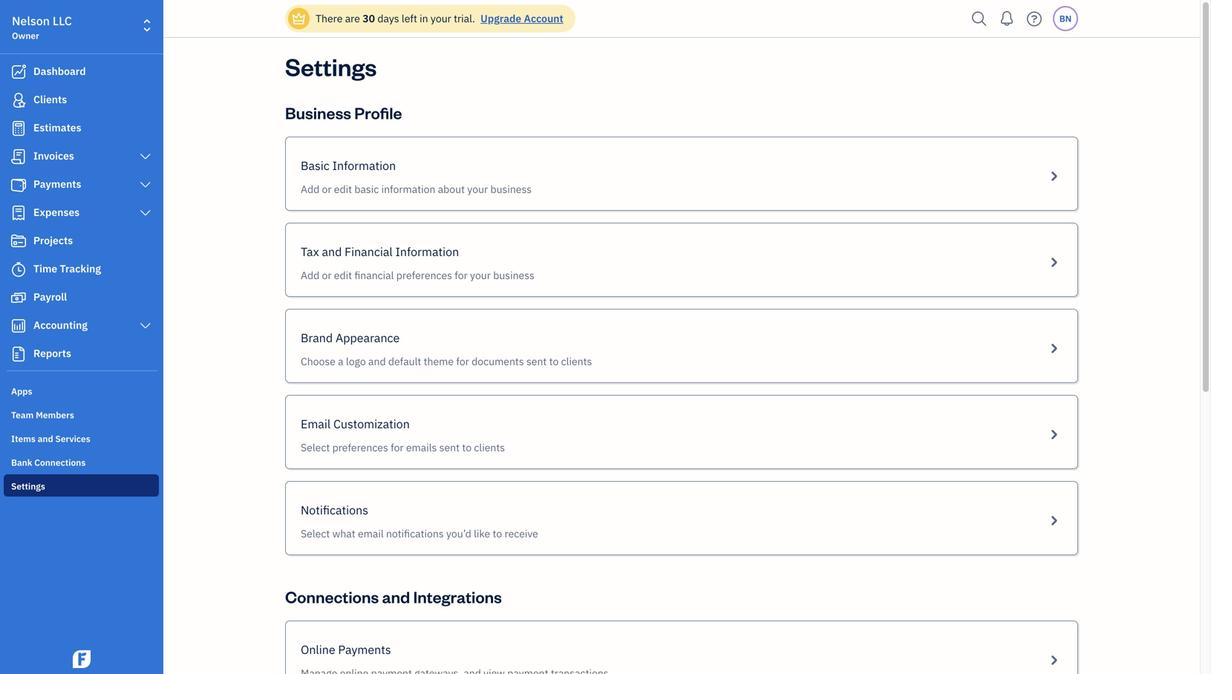 Task type: vqa. For each thing, say whether or not it's contained in the screenshot.
bottommost INC
no



Task type: describe. For each thing, give the bounding box(es) containing it.
select what email notifications you'd like to receive
[[301, 527, 538, 541]]

tracking
[[60, 262, 101, 276]]

receive
[[505, 527, 538, 541]]

or for and
[[322, 269, 332, 282]]

estimates
[[33, 121, 81, 134]]

1 horizontal spatial to
[[493, 527, 502, 541]]

there are 30 days left in your trial. upgrade account
[[316, 12, 564, 25]]

there
[[316, 12, 343, 25]]

payments link
[[4, 172, 159, 198]]

upgrade
[[481, 12, 522, 25]]

bn button
[[1053, 6, 1078, 31]]

0 vertical spatial settings
[[285, 51, 377, 82]]

what
[[332, 527, 356, 541]]

select preferences for emails sent to clients
[[301, 441, 505, 455]]

chevron large down image for expenses
[[139, 207, 152, 219]]

0 vertical spatial information
[[332, 158, 396, 173]]

client image
[[10, 93, 27, 108]]

payroll link
[[4, 284, 159, 311]]

search image
[[968, 8, 992, 30]]

1 horizontal spatial sent
[[527, 355, 547, 368]]

projects link
[[4, 228, 159, 255]]

financial
[[355, 269, 394, 282]]

tax
[[301, 244, 319, 260]]

expenses link
[[4, 200, 159, 227]]

and right logo
[[368, 355, 386, 368]]

a
[[338, 355, 344, 368]]

add or edit basic information about your business
[[301, 182, 532, 196]]

crown image
[[291, 11, 307, 26]]

choose a logo and default theme for documents sent to clients
[[301, 355, 592, 368]]

1 vertical spatial information
[[396, 244, 459, 260]]

financial
[[345, 244, 393, 260]]

items and services link
[[4, 427, 159, 449]]

expenses
[[33, 205, 80, 219]]

business profile
[[285, 102, 402, 123]]

payroll
[[33, 290, 67, 304]]

0 vertical spatial your
[[431, 12, 451, 25]]

estimates link
[[4, 115, 159, 142]]

team members link
[[4, 403, 159, 426]]

members
[[36, 409, 74, 421]]

0 vertical spatial for
[[455, 269, 468, 282]]

time
[[33, 262, 57, 276]]

customization
[[333, 416, 410, 432]]

payments inside payments link
[[33, 177, 81, 191]]

2 vertical spatial for
[[391, 441, 404, 455]]

are
[[345, 12, 360, 25]]

freshbooks image
[[70, 651, 94, 668]]

notifications image
[[995, 4, 1019, 33]]

appearance
[[336, 330, 400, 346]]

chevron large down image
[[139, 320, 152, 332]]

accounting
[[33, 318, 88, 332]]

apps link
[[4, 380, 159, 402]]

connections inside main element
[[34, 457, 86, 469]]

owner
[[12, 30, 39, 42]]

email
[[358, 527, 384, 541]]

about
[[438, 182, 465, 196]]

items and services
[[11, 433, 90, 445]]

theme
[[424, 355, 454, 368]]

payment image
[[10, 178, 27, 192]]

dashboard image
[[10, 65, 27, 79]]

logo
[[346, 355, 366, 368]]

basic information
[[301, 158, 396, 173]]

accounting link
[[4, 313, 159, 339]]

apps
[[11, 385, 32, 397]]

integrations
[[413, 586, 502, 608]]

information
[[381, 182, 436, 196]]

bank
[[11, 457, 32, 469]]

items
[[11, 433, 36, 445]]

like
[[474, 527, 490, 541]]

notifications
[[386, 527, 444, 541]]

1 horizontal spatial preferences
[[396, 269, 452, 282]]

documents
[[472, 355, 524, 368]]

select for notifications
[[301, 527, 330, 541]]

1 horizontal spatial connections
[[285, 586, 379, 608]]

timer image
[[10, 262, 27, 277]]

basic
[[301, 158, 330, 173]]

30
[[363, 12, 375, 25]]

email
[[301, 416, 331, 432]]

add for tax
[[301, 269, 320, 282]]

settings link
[[4, 475, 159, 497]]

expense image
[[10, 206, 27, 221]]

dashboard
[[33, 64, 86, 78]]

or for information
[[322, 182, 332, 196]]

basic
[[355, 182, 379, 196]]

notifications
[[301, 502, 368, 518]]

add for basic
[[301, 182, 320, 196]]

services
[[55, 433, 90, 445]]



Task type: locate. For each thing, give the bounding box(es) containing it.
business for tax and financial information
[[493, 269, 535, 282]]

edit for and
[[334, 269, 352, 282]]

you'd
[[446, 527, 471, 541]]

and for connections and integrations
[[382, 586, 410, 608]]

to
[[549, 355, 559, 368], [462, 441, 472, 455], [493, 527, 502, 541]]

edit
[[334, 182, 352, 196], [334, 269, 352, 282]]

brand
[[301, 330, 333, 346]]

0 horizontal spatial connections
[[34, 457, 86, 469]]

1 or from the top
[[322, 182, 332, 196]]

preferences right the 'financial'
[[396, 269, 452, 282]]

0 horizontal spatial preferences
[[332, 441, 388, 455]]

default
[[388, 355, 421, 368]]

projects
[[33, 234, 73, 247]]

nelson
[[12, 13, 50, 29]]

chevron large down image inside payments link
[[139, 179, 152, 191]]

payments right online
[[338, 642, 391, 658]]

sent right emails
[[439, 441, 460, 455]]

payments inside online payments link
[[338, 642, 391, 658]]

clients
[[561, 355, 592, 368], [474, 441, 505, 455]]

bn
[[1060, 13, 1072, 25]]

in
[[420, 12, 428, 25]]

0 vertical spatial to
[[549, 355, 559, 368]]

settings inside main element
[[11, 481, 45, 492]]

main element
[[0, 0, 201, 674]]

1 chevron large down image from the top
[[139, 151, 152, 163]]

team members
[[11, 409, 74, 421]]

connections up online payments
[[285, 586, 379, 608]]

your
[[431, 12, 451, 25], [467, 182, 488, 196], [470, 269, 491, 282]]

online payments link
[[285, 621, 1078, 674]]

0 vertical spatial clients
[[561, 355, 592, 368]]

chevron large down image for payments
[[139, 179, 152, 191]]

estimate image
[[10, 121, 27, 136]]

select for email customization
[[301, 441, 330, 455]]

connections and integrations
[[285, 586, 502, 608]]

profile
[[355, 102, 402, 123]]

2 add from the top
[[301, 269, 320, 282]]

0 vertical spatial preferences
[[396, 269, 452, 282]]

and for items and services
[[38, 433, 53, 445]]

upgrade account link
[[478, 12, 564, 25]]

chevron large down image down invoices link
[[139, 179, 152, 191]]

edit for information
[[334, 182, 352, 196]]

bank connections
[[11, 457, 86, 469]]

payments up "expenses"
[[33, 177, 81, 191]]

edit left basic
[[334, 182, 352, 196]]

0 vertical spatial connections
[[34, 457, 86, 469]]

online
[[301, 642, 335, 658]]

0 vertical spatial sent
[[527, 355, 547, 368]]

add or edit financial preferences for your business
[[301, 269, 535, 282]]

preferences
[[396, 269, 452, 282], [332, 441, 388, 455]]

business
[[285, 102, 351, 123]]

settings down bank
[[11, 481, 45, 492]]

and right items
[[38, 433, 53, 445]]

1 vertical spatial business
[[493, 269, 535, 282]]

choose
[[301, 355, 336, 368]]

for
[[455, 269, 468, 282], [456, 355, 469, 368], [391, 441, 404, 455]]

1 vertical spatial settings
[[11, 481, 45, 492]]

and left integrations
[[382, 586, 410, 608]]

0 vertical spatial business
[[491, 182, 532, 196]]

your for basic information
[[467, 182, 488, 196]]

to right like
[[493, 527, 502, 541]]

1 vertical spatial your
[[467, 182, 488, 196]]

2 edit from the top
[[334, 269, 352, 282]]

or left the 'financial'
[[322, 269, 332, 282]]

go to help image
[[1023, 8, 1047, 30]]

1 vertical spatial to
[[462, 441, 472, 455]]

1 horizontal spatial settings
[[285, 51, 377, 82]]

dashboard link
[[4, 59, 159, 85]]

0 horizontal spatial sent
[[439, 441, 460, 455]]

business for basic information
[[491, 182, 532, 196]]

2 chevron large down image from the top
[[139, 179, 152, 191]]

left
[[402, 12, 417, 25]]

invoices link
[[4, 143, 159, 170]]

2 or from the top
[[322, 269, 332, 282]]

chart image
[[10, 319, 27, 333]]

add down tax
[[301, 269, 320, 282]]

time tracking link
[[4, 256, 159, 283]]

preferences down email customization
[[332, 441, 388, 455]]

information
[[332, 158, 396, 173], [396, 244, 459, 260]]

clients link
[[4, 87, 159, 114]]

team
[[11, 409, 34, 421]]

chevron large down image up payments link
[[139, 151, 152, 163]]

and right tax
[[322, 244, 342, 260]]

reports
[[33, 346, 71, 360]]

and inside main element
[[38, 433, 53, 445]]

0 vertical spatial chevron large down image
[[139, 151, 152, 163]]

0 vertical spatial edit
[[334, 182, 352, 196]]

information up basic
[[332, 158, 396, 173]]

0 vertical spatial or
[[322, 182, 332, 196]]

1 edit from the top
[[334, 182, 352, 196]]

trial.
[[454, 12, 475, 25]]

email customization
[[301, 416, 410, 432]]

nelson llc owner
[[12, 13, 72, 42]]

0 horizontal spatial payments
[[33, 177, 81, 191]]

and for tax and financial information
[[322, 244, 342, 260]]

days
[[378, 12, 399, 25]]

1 add from the top
[[301, 182, 320, 196]]

invoice image
[[10, 149, 27, 164]]

1 select from the top
[[301, 441, 330, 455]]

online payments
[[301, 642, 391, 658]]

sent right documents on the left
[[527, 355, 547, 368]]

sent
[[527, 355, 547, 368], [439, 441, 460, 455]]

to right documents on the left
[[549, 355, 559, 368]]

emails
[[406, 441, 437, 455]]

settings down there
[[285, 51, 377, 82]]

brand appearance
[[301, 330, 400, 346]]

and
[[322, 244, 342, 260], [368, 355, 386, 368], [38, 433, 53, 445], [382, 586, 410, 608]]

invoices
[[33, 149, 74, 163]]

0 horizontal spatial to
[[462, 441, 472, 455]]

0 vertical spatial select
[[301, 441, 330, 455]]

2 vertical spatial your
[[470, 269, 491, 282]]

reports link
[[4, 341, 159, 368]]

1 vertical spatial add
[[301, 269, 320, 282]]

1 vertical spatial payments
[[338, 642, 391, 658]]

select left 'what' at bottom left
[[301, 527, 330, 541]]

clients
[[33, 92, 67, 106]]

project image
[[10, 234, 27, 249]]

business
[[491, 182, 532, 196], [493, 269, 535, 282]]

0 vertical spatial payments
[[33, 177, 81, 191]]

account
[[524, 12, 564, 25]]

3 chevron large down image from the top
[[139, 207, 152, 219]]

0 vertical spatial add
[[301, 182, 320, 196]]

add down basic
[[301, 182, 320, 196]]

money image
[[10, 290, 27, 305]]

1 vertical spatial for
[[456, 355, 469, 368]]

connections down items and services
[[34, 457, 86, 469]]

1 vertical spatial select
[[301, 527, 330, 541]]

connections
[[34, 457, 86, 469], [285, 586, 379, 608]]

0 horizontal spatial settings
[[11, 481, 45, 492]]

1 horizontal spatial payments
[[338, 642, 391, 658]]

time tracking
[[33, 262, 101, 276]]

tax and financial information
[[301, 244, 459, 260]]

1 vertical spatial chevron large down image
[[139, 179, 152, 191]]

1 vertical spatial sent
[[439, 441, 460, 455]]

2 vertical spatial to
[[493, 527, 502, 541]]

edit left the 'financial'
[[334, 269, 352, 282]]

settings
[[285, 51, 377, 82], [11, 481, 45, 492]]

or
[[322, 182, 332, 196], [322, 269, 332, 282]]

1 vertical spatial connections
[[285, 586, 379, 608]]

1 vertical spatial clients
[[474, 441, 505, 455]]

your for tax and financial information
[[470, 269, 491, 282]]

chevron large down image inside invoices link
[[139, 151, 152, 163]]

or down basic
[[322, 182, 332, 196]]

select down email
[[301, 441, 330, 455]]

1 vertical spatial or
[[322, 269, 332, 282]]

to right emails
[[462, 441, 472, 455]]

1 vertical spatial edit
[[334, 269, 352, 282]]

select
[[301, 441, 330, 455], [301, 527, 330, 541]]

chevron large down image up projects link
[[139, 207, 152, 219]]

1 vertical spatial preferences
[[332, 441, 388, 455]]

chevron large down image
[[139, 151, 152, 163], [139, 179, 152, 191], [139, 207, 152, 219]]

report image
[[10, 347, 27, 362]]

2 select from the top
[[301, 527, 330, 541]]

bank connections link
[[4, 451, 159, 473]]

0 horizontal spatial clients
[[474, 441, 505, 455]]

1 horizontal spatial clients
[[561, 355, 592, 368]]

chevron large down image for invoices
[[139, 151, 152, 163]]

llc
[[53, 13, 72, 29]]

information up add or edit financial preferences for your business
[[396, 244, 459, 260]]

2 horizontal spatial to
[[549, 355, 559, 368]]

2 vertical spatial chevron large down image
[[139, 207, 152, 219]]



